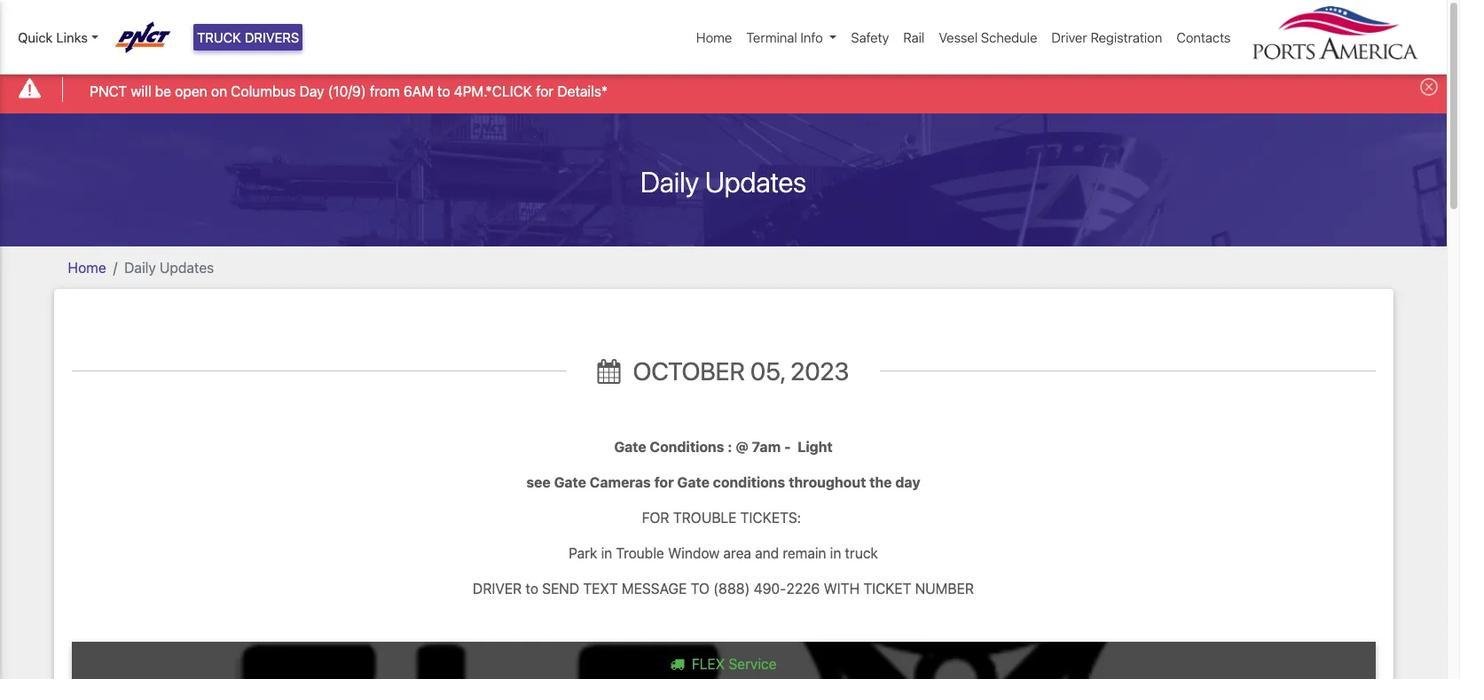 Task type: describe. For each thing, give the bounding box(es) containing it.
day
[[896, 474, 921, 490]]

vessel schedule
[[939, 29, 1038, 45]]

driver
[[473, 581, 522, 597]]

send
[[542, 581, 580, 597]]

park in trouble window area and remain in truck
[[569, 545, 878, 561]]

1 in from the left
[[601, 545, 612, 561]]

vessel
[[939, 29, 978, 45]]

truck image
[[670, 657, 685, 671]]

conditions
[[713, 474, 786, 490]]

pnct will be open on columbus day (10/9) from 6am to 4pm.*click for details* link
[[90, 80, 608, 102]]

registration
[[1091, 29, 1163, 45]]

quick
[[18, 29, 53, 45]]

1 horizontal spatial gate
[[614, 439, 647, 455]]

1 horizontal spatial for
[[654, 474, 674, 490]]

for
[[642, 510, 670, 526]]

1 vertical spatial daily
[[124, 260, 156, 276]]

7am
[[752, 439, 781, 455]]

flex
[[692, 656, 725, 672]]

on
[[211, 83, 227, 99]]

rail link
[[896, 20, 932, 55]]

contacts
[[1177, 29, 1231, 45]]

remain
[[783, 545, 827, 561]]

truck drivers link
[[193, 24, 303, 51]]

drivers
[[245, 29, 299, 45]]

links
[[56, 29, 88, 45]]

2 in from the left
[[830, 545, 842, 561]]

to
[[691, 581, 710, 597]]

quick links link
[[18, 27, 98, 47]]

day
[[300, 83, 324, 99]]

light
[[798, 439, 833, 455]]

trouble
[[616, 545, 664, 561]]

and
[[755, 545, 779, 561]]

0 vertical spatial daily updates
[[641, 165, 807, 198]]

pnct
[[90, 83, 127, 99]]

park
[[569, 545, 598, 561]]

terminal info
[[747, 29, 823, 45]]

2226
[[787, 581, 820, 597]]

close image
[[1421, 78, 1438, 96]]

for trouble tickets:
[[638, 510, 809, 526]]

terminal
[[747, 29, 797, 45]]

text
[[583, 581, 618, 597]]

for inside alert
[[536, 83, 554, 99]]

:
[[728, 439, 733, 455]]

0 horizontal spatial home
[[68, 260, 106, 276]]

1 horizontal spatial home link
[[689, 20, 739, 55]]

1 horizontal spatial home
[[697, 29, 732, 45]]

schedule
[[981, 29, 1038, 45]]

0 horizontal spatial daily updates
[[124, 260, 214, 276]]

october
[[633, 357, 745, 386]]

05,
[[750, 357, 785, 386]]

-
[[784, 439, 791, 455]]

truck
[[197, 29, 241, 45]]

trouble
[[673, 510, 737, 526]]

october 05, 2023
[[628, 357, 850, 386]]

490-
[[754, 581, 787, 597]]



Task type: vqa. For each thing, say whether or not it's contained in the screenshot.
'home' link
yes



Task type: locate. For each thing, give the bounding box(es) containing it.
daily updates
[[641, 165, 807, 198], [124, 260, 214, 276]]

1 vertical spatial for
[[654, 474, 674, 490]]

contacts link
[[1170, 20, 1238, 55]]

ticket
[[864, 581, 912, 597]]

see
[[527, 474, 551, 490]]

to inside alert
[[437, 83, 450, 99]]

@
[[736, 439, 749, 455]]

to left send
[[526, 581, 539, 597]]

throughout
[[789, 474, 866, 490]]

flex service
[[688, 656, 777, 672]]

home link
[[689, 20, 739, 55], [68, 260, 106, 276]]

0 vertical spatial daily
[[641, 165, 699, 198]]

0 horizontal spatial home link
[[68, 260, 106, 276]]

0 horizontal spatial daily
[[124, 260, 156, 276]]

conditions
[[650, 439, 724, 455]]

calendar image
[[598, 359, 621, 384]]

from
[[370, 83, 400, 99]]

for left details*
[[536, 83, 554, 99]]

0 vertical spatial to
[[437, 83, 450, 99]]

window
[[668, 545, 720, 561]]

open
[[175, 83, 207, 99]]

0 horizontal spatial in
[[601, 545, 612, 561]]

see gate cameras for gate conditions throughout the day
[[527, 474, 921, 490]]

0 horizontal spatial gate
[[554, 474, 587, 490]]

0 vertical spatial updates
[[705, 165, 807, 198]]

0 vertical spatial home link
[[689, 20, 739, 55]]

home
[[697, 29, 732, 45], [68, 260, 106, 276]]

be
[[155, 83, 171, 99]]

driver
[[1052, 29, 1088, 45]]

1 vertical spatial home link
[[68, 260, 106, 276]]

columbus
[[231, 83, 296, 99]]

number
[[915, 581, 974, 597]]

gate conditions : @ 7am -  light
[[614, 439, 833, 455]]

the
[[870, 474, 892, 490]]

2 horizontal spatial gate
[[678, 474, 710, 490]]

pnct will be open on columbus day (10/9) from 6am to 4pm.*click for details*
[[90, 83, 608, 99]]

rail
[[904, 29, 925, 45]]

1 horizontal spatial in
[[830, 545, 842, 561]]

area
[[724, 545, 751, 561]]

gate up cameras
[[614, 439, 647, 455]]

service
[[729, 656, 777, 672]]

gate right "see"
[[554, 474, 587, 490]]

for up for in the left of the page
[[654, 474, 674, 490]]

gate down conditions
[[678, 474, 710, 490]]

2023
[[791, 357, 850, 386]]

1 vertical spatial daily updates
[[124, 260, 214, 276]]

1 vertical spatial to
[[526, 581, 539, 597]]

truck
[[845, 545, 878, 561]]

to
[[437, 83, 450, 99], [526, 581, 539, 597]]

1 horizontal spatial to
[[526, 581, 539, 597]]

driver to send text message to (888) 490-2226 with ticket number
[[473, 581, 974, 597]]

driver registration
[[1052, 29, 1163, 45]]

0 horizontal spatial to
[[437, 83, 450, 99]]

quick links
[[18, 29, 88, 45]]

pnct will be open on columbus day (10/9) from 6am to 4pm.*click for details* alert
[[0, 65, 1447, 113]]

6am
[[404, 83, 434, 99]]

1 vertical spatial updates
[[160, 260, 214, 276]]

cameras
[[590, 474, 651, 490]]

0 horizontal spatial for
[[536, 83, 554, 99]]

in left 'truck' on the bottom
[[830, 545, 842, 561]]

(10/9)
[[328, 83, 366, 99]]

gate
[[614, 439, 647, 455], [554, 474, 587, 490], [678, 474, 710, 490]]

in right park
[[601, 545, 612, 561]]

will
[[131, 83, 151, 99]]

vessel schedule link
[[932, 20, 1045, 55]]

safety
[[851, 29, 889, 45]]

driver registration link
[[1045, 20, 1170, 55]]

in
[[601, 545, 612, 561], [830, 545, 842, 561]]

(888)
[[714, 581, 750, 597]]

1 horizontal spatial updates
[[705, 165, 807, 198]]

4pm.*click
[[454, 83, 532, 99]]

updates
[[705, 165, 807, 198], [160, 260, 214, 276]]

0 vertical spatial for
[[536, 83, 554, 99]]

with
[[824, 581, 860, 597]]

safety link
[[844, 20, 896, 55]]

1 horizontal spatial daily
[[641, 165, 699, 198]]

for
[[536, 83, 554, 99], [654, 474, 674, 490]]

0 vertical spatial home
[[697, 29, 732, 45]]

1 vertical spatial home
[[68, 260, 106, 276]]

details*
[[558, 83, 608, 99]]

message
[[622, 581, 687, 597]]

to right 6am
[[437, 83, 450, 99]]

0 horizontal spatial updates
[[160, 260, 214, 276]]

daily
[[641, 165, 699, 198], [124, 260, 156, 276]]

info
[[801, 29, 823, 45]]

1 horizontal spatial daily updates
[[641, 165, 807, 198]]

truck drivers
[[197, 29, 299, 45]]

terminal info link
[[739, 20, 844, 55]]

tickets:
[[741, 510, 801, 526]]



